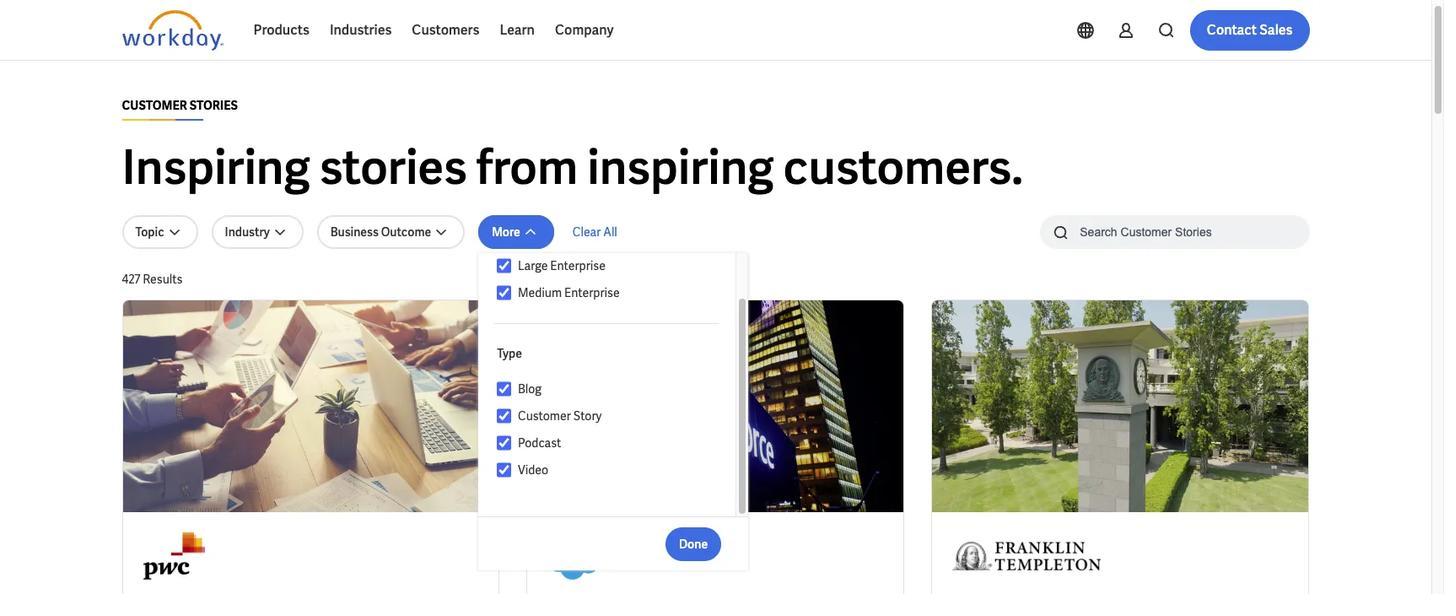 Task type: vqa. For each thing, say whether or not it's contained in the screenshot.
Topic
yes



Task type: describe. For each thing, give the bounding box(es) containing it.
salesforce.com image
[[548, 532, 616, 580]]

topic button
[[122, 215, 198, 249]]

type
[[497, 346, 522, 361]]

outcome
[[381, 224, 431, 240]]

go to the homepage image
[[122, 10, 223, 51]]

business outcome button
[[317, 215, 465, 249]]

clear all
[[573, 224, 618, 240]]

medium
[[518, 285, 562, 300]]

company
[[555, 21, 614, 39]]

customer
[[518, 408, 571, 424]]

clear
[[573, 224, 601, 240]]

industries
[[330, 21, 392, 39]]

contact
[[1207, 21, 1257, 39]]

industries button
[[320, 10, 402, 51]]

blog
[[518, 381, 542, 397]]

large enterprise link
[[511, 256, 720, 276]]

done button
[[666, 527, 722, 561]]

video link
[[511, 460, 720, 480]]

podcast
[[518, 435, 561, 451]]

customer stories
[[122, 98, 238, 113]]

427
[[122, 272, 140, 287]]

contact sales link
[[1190, 10, 1310, 51]]

podcast link
[[511, 433, 720, 453]]

from
[[477, 137, 578, 198]]

business outcome
[[331, 224, 431, 240]]

franklin templeton companies, llc image
[[953, 532, 1101, 580]]

Search Customer Stories text field
[[1070, 217, 1277, 246]]

company button
[[545, 10, 624, 51]]

inspiring
[[122, 137, 310, 198]]

industry
[[225, 224, 270, 240]]

done
[[679, 536, 708, 551]]

clear all button
[[568, 215, 623, 249]]

stories
[[319, 137, 467, 198]]

427 results
[[122, 272, 183, 287]]

contact sales
[[1207, 21, 1293, 39]]

customer
[[122, 98, 187, 113]]

inspiring
[[588, 137, 774, 198]]

business
[[331, 224, 379, 240]]

customer story link
[[511, 406, 720, 426]]

medium enterprise link
[[511, 283, 720, 303]]

learn button
[[490, 10, 545, 51]]

stories
[[190, 98, 238, 113]]

results
[[143, 272, 183, 287]]

products button
[[243, 10, 320, 51]]

inspiring stories from inspiring customers.
[[122, 137, 1024, 198]]



Task type: locate. For each thing, give the bounding box(es) containing it.
video
[[518, 462, 549, 478]]

customers button
[[402, 10, 490, 51]]

1 vertical spatial enterprise
[[565, 285, 620, 300]]

industry button
[[211, 215, 304, 249]]

enterprise inside "link"
[[565, 285, 620, 300]]

pricewaterhousecoopers global licensing services corporation (pwc) image
[[143, 532, 205, 580]]

enterprise
[[550, 258, 606, 273], [565, 285, 620, 300]]

topic
[[135, 224, 164, 240]]

customer story
[[518, 408, 602, 424]]

large enterprise
[[518, 258, 606, 273]]

enterprise up medium enterprise at the left
[[550, 258, 606, 273]]

enterprise for large enterprise
[[550, 258, 606, 273]]

learn
[[500, 21, 535, 39]]

story
[[574, 408, 602, 424]]

medium enterprise
[[518, 285, 620, 300]]

products
[[254, 21, 310, 39]]

enterprise down large enterprise link
[[565, 285, 620, 300]]

customers
[[412, 21, 480, 39]]

more button
[[479, 215, 554, 249]]

more
[[492, 224, 520, 240]]

None checkbox
[[497, 285, 511, 300], [497, 381, 511, 397], [497, 462, 511, 478], [497, 285, 511, 300], [497, 381, 511, 397], [497, 462, 511, 478]]

enterprise for medium enterprise
[[565, 285, 620, 300]]

0 vertical spatial enterprise
[[550, 258, 606, 273]]

sales
[[1260, 21, 1293, 39]]

large
[[518, 258, 548, 273]]

customers.
[[783, 137, 1024, 198]]

blog link
[[511, 379, 720, 399]]

all
[[604, 224, 618, 240]]

None checkbox
[[497, 258, 511, 273], [497, 408, 511, 424], [497, 435, 511, 451], [497, 258, 511, 273], [497, 408, 511, 424], [497, 435, 511, 451]]



